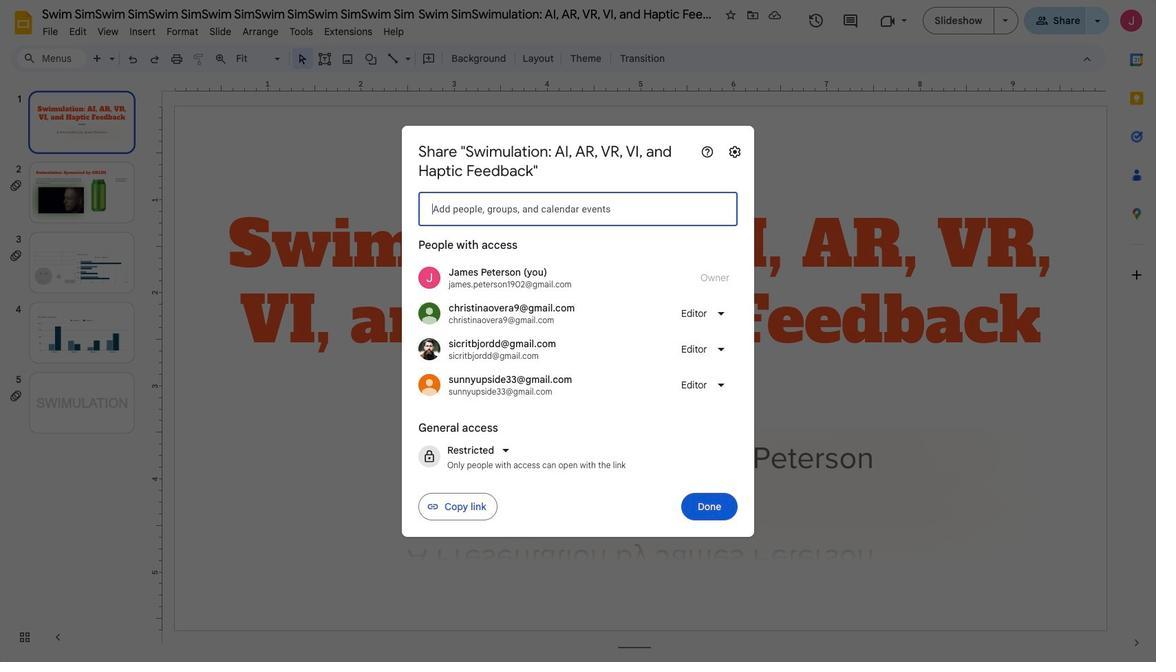 Task type: locate. For each thing, give the bounding box(es) containing it.
menu bar
[[37, 18, 410, 41]]

share. shared with 3 people. image
[[1036, 14, 1048, 27]]

undo (⌘z) image
[[126, 52, 140, 66]]

slides home image
[[11, 10, 36, 35]]

star image
[[724, 8, 738, 22]]

zoom image
[[214, 52, 228, 66]]

redo (⌘y) image
[[148, 52, 162, 66]]

new slide (ctrl+m) image
[[91, 52, 105, 66]]

tab list
[[1118, 41, 1156, 624]]

navigation
[[0, 78, 151, 663]]

select (esc) image
[[296, 52, 310, 66]]

application
[[0, 0, 1156, 663]]

line image
[[387, 52, 401, 66]]

tab list inside 'menu bar' banner
[[1118, 41, 1156, 624]]

document status: saved to drive. image
[[768, 8, 782, 22]]



Task type: describe. For each thing, give the bounding box(es) containing it.
show all comments image
[[842, 13, 859, 29]]

last edit was on october 30, 2023 image
[[808, 12, 825, 29]]

Star checkbox
[[721, 6, 741, 25]]

menu bar banner
[[0, 0, 1156, 663]]

add comment (⌘+option+m) image
[[422, 52, 436, 66]]

Rename text field
[[37, 6, 720, 22]]

menu bar inside 'menu bar' banner
[[37, 18, 410, 41]]

Menus field
[[17, 49, 86, 68]]

print (⌘p) image
[[170, 52, 184, 66]]

paint format image
[[192, 52, 206, 66]]

text box image
[[318, 52, 332, 66]]

hide the menus (ctrl+shift+f) image
[[1081, 52, 1094, 66]]

move image
[[746, 8, 760, 22]]

main toolbar
[[85, 48, 672, 69]]



Task type: vqa. For each thing, say whether or not it's contained in the screenshot.
Current version
no



